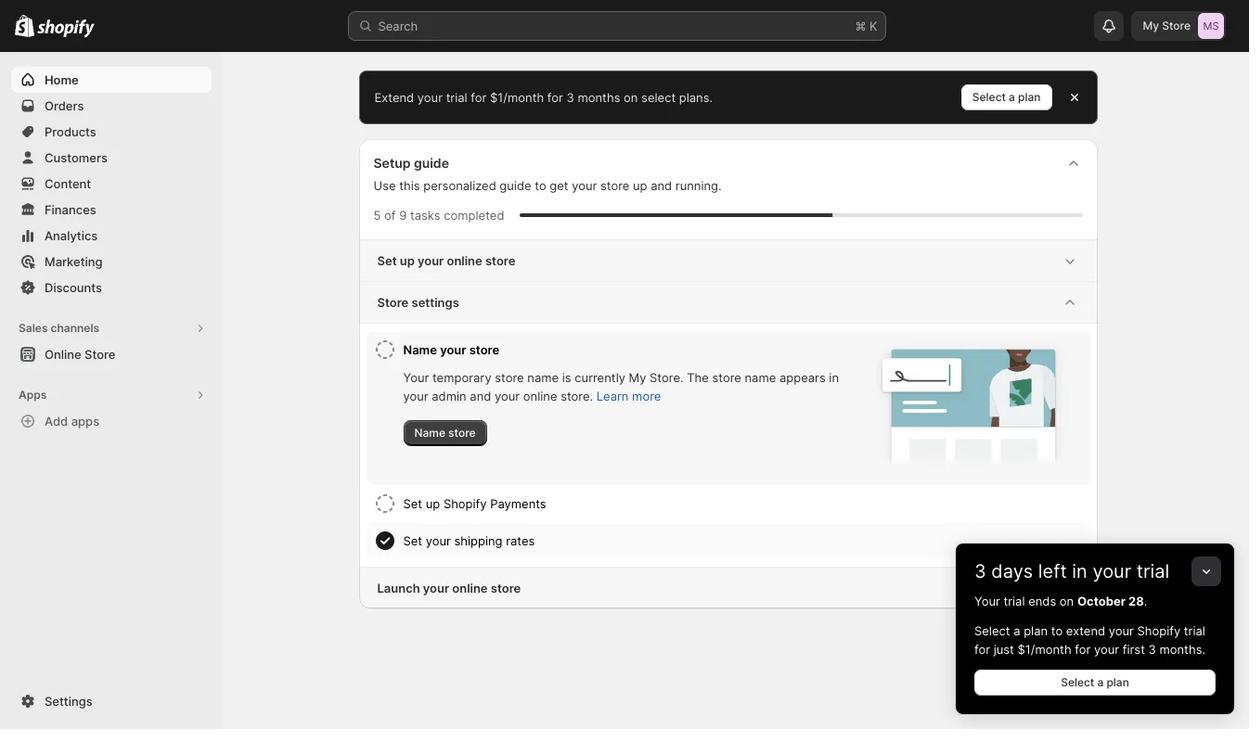 Task type: vqa. For each thing, say whether or not it's contained in the screenshot.
Eligibility
no



Task type: describe. For each thing, give the bounding box(es) containing it.
3 days left in your trial button
[[956, 544, 1234, 583]]

5
[[374, 208, 381, 223]]

apps
[[19, 388, 47, 402]]

launch your online store
[[377, 581, 521, 596]]

shipping
[[454, 534, 503, 548]]

0 vertical spatial a
[[1009, 90, 1015, 104]]

days
[[991, 561, 1033, 583]]

store right the
[[712, 370, 741, 385]]

learn more
[[597, 389, 661, 404]]

your right get
[[572, 178, 597, 193]]

store.
[[561, 389, 593, 404]]

store down admin
[[448, 426, 476, 440]]

0 horizontal spatial on
[[624, 90, 638, 105]]

learn more link
[[597, 389, 661, 404]]

marketing link
[[11, 249, 212, 275]]

orders
[[45, 98, 84, 113]]

settings
[[45, 694, 93, 709]]

channels
[[51, 321, 99, 335]]

sales channels
[[19, 321, 99, 335]]

set your shipping rates button
[[403, 522, 1083, 560]]

set for set up shopify payments
[[403, 497, 422, 511]]

for left the 'months'
[[547, 90, 563, 105]]

trial left 'ends'
[[1004, 594, 1025, 609]]

extend
[[374, 90, 414, 105]]

mark name your store as done image
[[374, 339, 396, 361]]

orders link
[[11, 93, 212, 119]]

.
[[1144, 594, 1147, 609]]

customers link
[[11, 145, 212, 171]]

shopify inside select a plan to extend your shopify trial for just $1/month for your first 3 months.
[[1137, 624, 1181, 638]]

plan for top select a plan link
[[1018, 90, 1041, 104]]

0 vertical spatial and
[[651, 178, 672, 193]]

discounts
[[45, 280, 102, 295]]

finances
[[45, 202, 96, 217]]

just
[[994, 642, 1014, 657]]

discounts link
[[11, 275, 212, 301]]

your right launch
[[423, 581, 449, 596]]

my store
[[1143, 19, 1191, 32]]

october
[[1077, 594, 1126, 609]]

finances link
[[11, 197, 212, 223]]

name for name your store
[[403, 342, 437, 357]]

3 inside "dropdown button"
[[974, 561, 986, 583]]

marketing
[[45, 254, 103, 269]]

to inside select a plan to extend your shopify trial for just $1/month for your first 3 months.
[[1051, 624, 1063, 638]]

payments
[[490, 497, 546, 511]]

k
[[870, 19, 877, 33]]

search
[[378, 19, 418, 33]]

trial inside select a plan to extend your shopify trial for just $1/month for your first 3 months.
[[1184, 624, 1205, 638]]

set up your online store button
[[359, 240, 1097, 281]]

your for your trial ends on october 28 .
[[974, 594, 1000, 609]]

up for set up your online store
[[400, 253, 415, 268]]

set your shipping rates
[[403, 534, 535, 548]]

months.
[[1160, 642, 1206, 657]]

online store button
[[0, 342, 223, 368]]

shopify image
[[37, 19, 95, 38]]

store inside dropdown button
[[377, 295, 409, 310]]

0 vertical spatial $1/month
[[490, 90, 544, 105]]

0 vertical spatial my
[[1143, 19, 1159, 32]]

extend your trial for $1/month for 3 months on select plans.
[[374, 90, 713, 105]]

set for set up your online store
[[377, 253, 397, 268]]

set up shopify payments
[[403, 497, 546, 511]]

your right admin
[[495, 389, 520, 404]]

0 horizontal spatial 3
[[567, 90, 574, 105]]

store right temporary
[[495, 370, 524, 385]]

sales
[[19, 321, 48, 335]]

⌘
[[855, 19, 866, 33]]

a inside select a plan to extend your shopify trial for just $1/month for your first 3 months.
[[1014, 624, 1020, 638]]

my inside your temporary store name is currently my store. the store name appears in your admin and your online store.
[[629, 370, 646, 385]]

ends
[[1028, 594, 1056, 609]]

of
[[384, 208, 396, 223]]

plans.
[[679, 90, 713, 105]]

store settings
[[377, 295, 459, 310]]

up for set up shopify payments
[[426, 497, 440, 511]]

0 horizontal spatial to
[[535, 178, 546, 193]]

products link
[[11, 119, 212, 145]]

admin
[[432, 389, 467, 404]]

$1/month inside select a plan to extend your shopify trial for just $1/month for your first 3 months.
[[1018, 642, 1072, 657]]

learn
[[597, 389, 629, 404]]

add apps button
[[11, 408, 212, 434]]

for down extend
[[1075, 642, 1091, 657]]

settings
[[412, 295, 459, 310]]

add apps
[[45, 414, 99, 429]]

trial inside "dropdown button"
[[1137, 561, 1170, 583]]

trial right extend
[[446, 90, 467, 105]]

your up temporary
[[440, 342, 466, 357]]

name store link
[[403, 420, 487, 446]]

content
[[45, 176, 91, 191]]

select for select a plan link in the 3 days left in your trial element
[[1061, 676, 1094, 690]]

your right extend
[[417, 90, 443, 105]]

⌘ k
[[855, 19, 877, 33]]

months
[[578, 90, 620, 105]]

launch
[[377, 581, 420, 596]]

sales channels button
[[11, 316, 212, 342]]

3 days left in your trial element
[[956, 592, 1234, 715]]

your left first
[[1094, 642, 1119, 657]]

store down rates
[[491, 581, 521, 596]]

set for set your shipping rates
[[403, 534, 422, 548]]

customers
[[45, 150, 108, 165]]

name your store
[[403, 342, 499, 357]]

set up shopify payments button
[[403, 485, 1083, 522]]

9
[[399, 208, 407, 223]]

home
[[45, 72, 79, 87]]

store.
[[650, 370, 684, 385]]

this
[[399, 178, 420, 193]]

select inside select a plan to extend your shopify trial for just $1/month for your first 3 months.
[[974, 624, 1010, 638]]

personalized
[[423, 178, 496, 193]]

online inside set up your online store dropdown button
[[447, 253, 482, 268]]

settings link
[[11, 689, 212, 715]]



Task type: locate. For each thing, give the bounding box(es) containing it.
1 vertical spatial and
[[470, 389, 491, 404]]

store up temporary
[[469, 342, 499, 357]]

1 vertical spatial select
[[974, 624, 1010, 638]]

select
[[972, 90, 1006, 104], [974, 624, 1010, 638], [1061, 676, 1094, 690]]

for
[[471, 90, 487, 105], [547, 90, 563, 105], [974, 642, 990, 657], [1075, 642, 1091, 657]]

for right extend
[[471, 90, 487, 105]]

analytics
[[45, 228, 98, 243]]

1 vertical spatial guide
[[500, 178, 531, 193]]

set right mark set up shopify payments as done icon
[[403, 497, 422, 511]]

name left appears
[[745, 370, 776, 385]]

2 horizontal spatial store
[[1162, 19, 1191, 32]]

shopify up set your shipping rates in the bottom of the page
[[443, 497, 487, 511]]

your inside dropdown button
[[426, 534, 451, 548]]

name
[[403, 342, 437, 357], [414, 426, 445, 440]]

0 horizontal spatial and
[[470, 389, 491, 404]]

0 horizontal spatial my
[[629, 370, 646, 385]]

1 horizontal spatial guide
[[500, 178, 531, 193]]

store inside button
[[85, 347, 115, 362]]

get
[[550, 178, 568, 193]]

store
[[600, 178, 630, 193], [485, 253, 515, 268], [469, 342, 499, 357], [495, 370, 524, 385], [712, 370, 741, 385], [448, 426, 476, 440], [491, 581, 521, 596]]

use this personalized guide to get your store up and running.
[[374, 178, 722, 193]]

to left extend
[[1051, 624, 1063, 638]]

1 horizontal spatial store
[[377, 295, 409, 310]]

set
[[377, 253, 397, 268], [403, 497, 422, 511], [403, 534, 422, 548]]

my up "learn more" link
[[629, 370, 646, 385]]

0 horizontal spatial in
[[829, 370, 839, 385]]

plan for select a plan link in the 3 days left in your trial element
[[1107, 676, 1129, 690]]

0 horizontal spatial name
[[527, 370, 559, 385]]

to left get
[[535, 178, 546, 193]]

online inside your temporary store name is currently my store. the store name appears in your admin and your online store.
[[523, 389, 557, 404]]

0 horizontal spatial your
[[403, 370, 429, 385]]

0 vertical spatial plan
[[1018, 90, 1041, 104]]

1 vertical spatial name
[[414, 426, 445, 440]]

online down set your shipping rates in the bottom of the page
[[452, 581, 488, 596]]

2 name from the left
[[745, 370, 776, 385]]

1 horizontal spatial your
[[974, 594, 1000, 609]]

first
[[1123, 642, 1145, 657]]

1 vertical spatial set
[[403, 497, 422, 511]]

1 vertical spatial $1/month
[[1018, 642, 1072, 657]]

more
[[632, 389, 661, 404]]

in right left
[[1072, 561, 1088, 583]]

1 vertical spatial to
[[1051, 624, 1063, 638]]

1 name from the left
[[527, 370, 559, 385]]

your for your temporary store name is currently my store. the store name appears in your admin and your online store.
[[403, 370, 429, 385]]

$1/month right just
[[1018, 642, 1072, 657]]

name down admin
[[414, 426, 445, 440]]

and
[[651, 178, 672, 193], [470, 389, 491, 404]]

2 vertical spatial online
[[452, 581, 488, 596]]

in inside your temporary store name is currently my store. the store name appears in your admin and your online store.
[[829, 370, 839, 385]]

0 vertical spatial up
[[633, 178, 647, 193]]

your inside your temporary store name is currently my store. the store name appears in your admin and your online store.
[[403, 370, 429, 385]]

left
[[1038, 561, 1067, 583]]

set inside dropdown button
[[403, 534, 422, 548]]

set inside dropdown button
[[403, 497, 422, 511]]

your up first
[[1109, 624, 1134, 638]]

your inside "dropdown button"
[[1093, 561, 1131, 583]]

shopify image
[[15, 15, 35, 37]]

mark set up shopify payments as done image
[[374, 493, 396, 515]]

0 vertical spatial to
[[535, 178, 546, 193]]

your
[[417, 90, 443, 105], [572, 178, 597, 193], [418, 253, 444, 268], [440, 342, 466, 357], [403, 389, 428, 404], [495, 389, 520, 404], [426, 534, 451, 548], [1093, 561, 1131, 583], [423, 581, 449, 596], [1109, 624, 1134, 638], [1094, 642, 1119, 657]]

tasks
[[410, 208, 441, 223]]

my
[[1143, 19, 1159, 32], [629, 370, 646, 385]]

0 horizontal spatial store
[[85, 347, 115, 362]]

completed
[[444, 208, 504, 223]]

your left admin
[[403, 389, 428, 404]]

content link
[[11, 171, 212, 197]]

0 vertical spatial select a plan
[[972, 90, 1041, 104]]

1 horizontal spatial name
[[745, 370, 776, 385]]

0 vertical spatial select
[[972, 90, 1006, 104]]

2 vertical spatial select
[[1061, 676, 1094, 690]]

1 horizontal spatial select a plan
[[1061, 676, 1129, 690]]

2 vertical spatial 3
[[1148, 642, 1156, 657]]

running.
[[675, 178, 722, 193]]

store down the completed
[[485, 253, 515, 268]]

0 vertical spatial online
[[447, 253, 482, 268]]

0 vertical spatial 3
[[567, 90, 574, 105]]

2 vertical spatial up
[[426, 497, 440, 511]]

guide
[[414, 155, 449, 171], [500, 178, 531, 193]]

store
[[1162, 19, 1191, 32], [377, 295, 409, 310], [85, 347, 115, 362]]

online
[[447, 253, 482, 268], [523, 389, 557, 404], [452, 581, 488, 596]]

add
[[45, 414, 68, 429]]

trial up months.
[[1184, 624, 1205, 638]]

apps
[[71, 414, 99, 429]]

1 horizontal spatial on
[[1060, 594, 1074, 609]]

online inside launch your online store dropdown button
[[452, 581, 488, 596]]

name
[[527, 370, 559, 385], [745, 370, 776, 385]]

currently
[[575, 370, 625, 385]]

up right mark set up shopify payments as done icon
[[426, 497, 440, 511]]

select
[[641, 90, 676, 105]]

your down name your store
[[403, 370, 429, 385]]

1 vertical spatial a
[[1014, 624, 1020, 638]]

store for online store
[[85, 347, 115, 362]]

select a plan
[[972, 90, 1041, 104], [1061, 676, 1129, 690]]

select a plan to extend your shopify trial for just $1/month for your first 3 months.
[[974, 624, 1206, 657]]

on inside 3 days left in your trial element
[[1060, 594, 1074, 609]]

0 horizontal spatial guide
[[414, 155, 449, 171]]

0 vertical spatial name
[[403, 342, 437, 357]]

1 horizontal spatial $1/month
[[1018, 642, 1072, 657]]

0 vertical spatial guide
[[414, 155, 449, 171]]

your down days at the right of the page
[[974, 594, 1000, 609]]

for left just
[[974, 642, 990, 657]]

2 horizontal spatial 3
[[1148, 642, 1156, 657]]

1 horizontal spatial my
[[1143, 19, 1159, 32]]

1 vertical spatial plan
[[1024, 624, 1048, 638]]

0 vertical spatial shopify
[[443, 497, 487, 511]]

0 vertical spatial store
[[1162, 19, 1191, 32]]

and left running.
[[651, 178, 672, 193]]

select a plan link
[[961, 84, 1052, 110], [974, 670, 1216, 696]]

3 inside select a plan to extend your shopify trial for just $1/month for your first 3 months.
[[1148, 642, 1156, 657]]

1 vertical spatial your
[[974, 594, 1000, 609]]

on
[[624, 90, 638, 105], [1060, 594, 1074, 609]]

set down of
[[377, 253, 397, 268]]

1 vertical spatial 3
[[974, 561, 986, 583]]

name for name store
[[414, 426, 445, 440]]

3 days left in your trial
[[974, 561, 1170, 583]]

online down the completed
[[447, 253, 482, 268]]

appears
[[780, 370, 826, 385]]

the
[[687, 370, 709, 385]]

1 vertical spatial on
[[1060, 594, 1074, 609]]

28
[[1128, 594, 1144, 609]]

2 vertical spatial a
[[1097, 676, 1104, 690]]

0 vertical spatial select a plan link
[[961, 84, 1052, 110]]

1 horizontal spatial up
[[426, 497, 440, 511]]

setup guide
[[374, 155, 449, 171]]

shopify
[[443, 497, 487, 511], [1137, 624, 1181, 638]]

online store link
[[11, 342, 212, 368]]

1 vertical spatial in
[[1072, 561, 1088, 583]]

is
[[562, 370, 571, 385]]

1 vertical spatial online
[[523, 389, 557, 404]]

guide up this
[[414, 155, 449, 171]]

1 vertical spatial store
[[377, 295, 409, 310]]

setup
[[374, 155, 411, 171]]

shopify up months.
[[1137, 624, 1181, 638]]

in inside "dropdown button"
[[1072, 561, 1088, 583]]

your trial ends on october 28 .
[[974, 594, 1147, 609]]

3 left the 'months'
[[567, 90, 574, 105]]

0 horizontal spatial $1/month
[[490, 90, 544, 105]]

1 horizontal spatial shopify
[[1137, 624, 1181, 638]]

name store
[[414, 426, 476, 440]]

store for my store
[[1162, 19, 1191, 32]]

2 horizontal spatial up
[[633, 178, 647, 193]]

trial up the .
[[1137, 561, 1170, 583]]

1 vertical spatial my
[[629, 370, 646, 385]]

plan inside select a plan to extend your shopify trial for just $1/month for your first 3 months.
[[1024, 624, 1048, 638]]

online store
[[45, 347, 115, 362]]

select a plan for top select a plan link
[[972, 90, 1041, 104]]

apps button
[[11, 382, 212, 408]]

1 vertical spatial select a plan
[[1061, 676, 1129, 690]]

your up october
[[1093, 561, 1131, 583]]

5 of 9 tasks completed
[[374, 208, 504, 223]]

select a plan link inside 3 days left in your trial element
[[974, 670, 1216, 696]]

online left store.
[[523, 389, 557, 404]]

on right 'ends'
[[1060, 594, 1074, 609]]

up inside dropdown button
[[426, 497, 440, 511]]

up left running.
[[633, 178, 647, 193]]

my left my store 'image'
[[1143, 19, 1159, 32]]

extend
[[1066, 624, 1105, 638]]

store down sales channels button
[[85, 347, 115, 362]]

0 horizontal spatial shopify
[[443, 497, 487, 511]]

2 vertical spatial set
[[403, 534, 422, 548]]

name inside dropdown button
[[403, 342, 437, 357]]

1 horizontal spatial 3
[[974, 561, 986, 583]]

1 vertical spatial up
[[400, 253, 415, 268]]

name left is
[[527, 370, 559, 385]]

name your store element
[[403, 368, 845, 446]]

to
[[535, 178, 546, 193], [1051, 624, 1063, 638]]

store right get
[[600, 178, 630, 193]]

0 horizontal spatial select a plan
[[972, 90, 1041, 104]]

store settings button
[[359, 282, 1097, 323]]

store left settings
[[377, 295, 409, 310]]

and down temporary
[[470, 389, 491, 404]]

$1/month left the 'months'
[[490, 90, 544, 105]]

set inside dropdown button
[[377, 253, 397, 268]]

your temporary store name is currently my store. the store name appears in your admin and your online store.
[[403, 370, 839, 404]]

up inside dropdown button
[[400, 253, 415, 268]]

store left my store 'image'
[[1162, 19, 1191, 32]]

1 vertical spatial shopify
[[1137, 624, 1181, 638]]

2 vertical spatial store
[[85, 347, 115, 362]]

3
[[567, 90, 574, 105], [974, 561, 986, 583], [1148, 642, 1156, 657]]

select a plan for select a plan link in the 3 days left in your trial element
[[1061, 676, 1129, 690]]

0 horizontal spatial up
[[400, 253, 415, 268]]

in right appears
[[829, 370, 839, 385]]

0 vertical spatial in
[[829, 370, 839, 385]]

1 horizontal spatial to
[[1051, 624, 1063, 638]]

set up your online store
[[377, 253, 515, 268]]

rates
[[506, 534, 535, 548]]

1 horizontal spatial in
[[1072, 561, 1088, 583]]

0 vertical spatial set
[[377, 253, 397, 268]]

1 vertical spatial select a plan link
[[974, 670, 1216, 696]]

launch your online store button
[[359, 568, 1097, 609]]

1 horizontal spatial and
[[651, 178, 672, 193]]

name your store button
[[403, 331, 845, 368]]

name right 'mark name your store as done' image
[[403, 342, 437, 357]]

0 vertical spatial on
[[624, 90, 638, 105]]

trial
[[446, 90, 467, 105], [1137, 561, 1170, 583], [1004, 594, 1025, 609], [1184, 624, 1205, 638]]

your left shipping
[[426, 534, 451, 548]]

on left select
[[624, 90, 638, 105]]

temporary
[[432, 370, 492, 385]]

0 vertical spatial your
[[403, 370, 429, 385]]

select a plan inside 3 days left in your trial element
[[1061, 676, 1129, 690]]

set up launch
[[403, 534, 422, 548]]

2 vertical spatial plan
[[1107, 676, 1129, 690]]

up up store settings at left
[[400, 253, 415, 268]]

shopify inside dropdown button
[[443, 497, 487, 511]]

up
[[633, 178, 647, 193], [400, 253, 415, 268], [426, 497, 440, 511]]

online
[[45, 347, 81, 362]]

products
[[45, 124, 96, 139]]

3 right first
[[1148, 642, 1156, 657]]

your up settings
[[418, 253, 444, 268]]

select for top select a plan link
[[972, 90, 1006, 104]]

guide left get
[[500, 178, 531, 193]]

analytics link
[[11, 223, 212, 249]]

a
[[1009, 90, 1015, 104], [1014, 624, 1020, 638], [1097, 676, 1104, 690]]

my store image
[[1198, 13, 1224, 39]]

home link
[[11, 67, 212, 93]]

and inside your temporary store name is currently my store. the store name appears in your admin and your online store.
[[470, 389, 491, 404]]

use
[[374, 178, 396, 193]]

3 left days at the right of the page
[[974, 561, 986, 583]]



